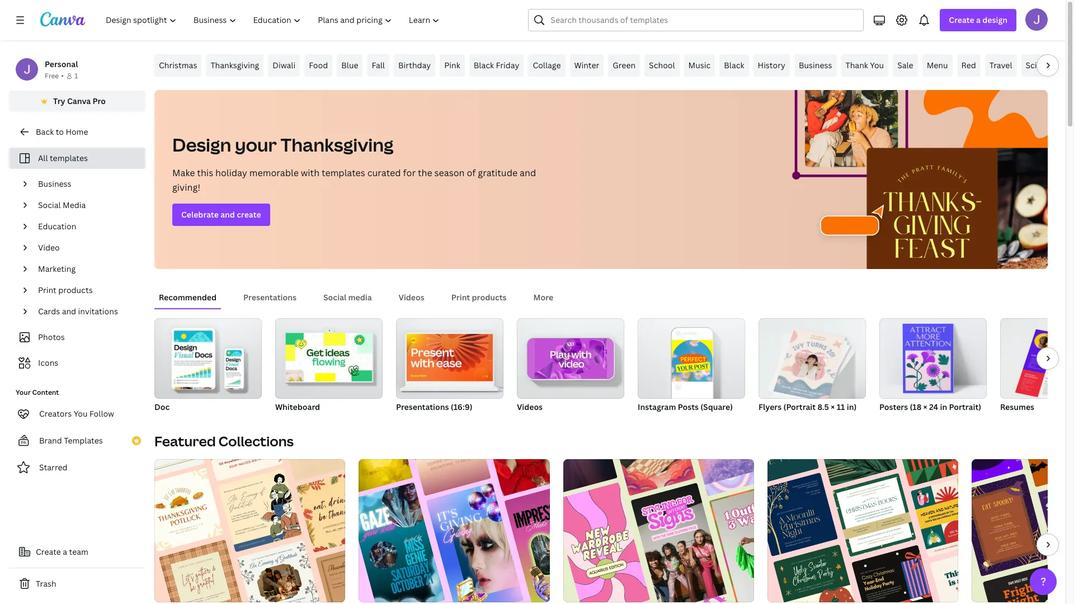 Task type: vqa. For each thing, say whether or not it's contained in the screenshot.
Video image
yes



Task type: describe. For each thing, give the bounding box(es) containing it.
fall
[[372, 60, 385, 71]]

invitations
[[78, 306, 118, 317]]

create
[[237, 209, 261, 220]]

presentations button
[[239, 287, 301, 308]]

0 horizontal spatial business
[[38, 179, 71, 189]]

posters (18 × 24 in portrait)
[[880, 402, 982, 412]]

collage
[[533, 60, 561, 71]]

(square)
[[701, 402, 733, 412]]

1
[[74, 71, 78, 81]]

doc link
[[154, 318, 262, 415]]

thanksgiving link
[[206, 54, 264, 77]]

brand
[[39, 435, 62, 446]]

print for print products button
[[452, 292, 470, 303]]

memorable
[[250, 167, 299, 179]]

presentations for presentations
[[243, 292, 297, 303]]

celebrate
[[181, 209, 219, 220]]

resumes link
[[1001, 318, 1075, 415]]

design
[[172, 133, 231, 157]]

starred
[[39, 462, 67, 473]]

personal
[[45, 59, 78, 69]]

and for cards and invitations
[[62, 306, 76, 317]]

you for thank
[[870, 60, 884, 71]]

back to home link
[[9, 121, 146, 143]]

menu link
[[923, 54, 953, 77]]

cards and invitations link
[[34, 301, 139, 322]]

portrait)
[[949, 402, 982, 412]]

celebrate and create link
[[172, 204, 270, 226]]

photos link
[[16, 327, 139, 348]]

design your thanksgiving
[[172, 133, 394, 157]]

flyer (portrait 8.5 × 11 in) image inside flyers (portrait 8.5 × 11 in) link
[[774, 328, 846, 403]]

print products button
[[447, 287, 511, 308]]

free
[[45, 71, 59, 81]]

top level navigation element
[[98, 9, 450, 31]]

creators you follow link
[[9, 403, 146, 425]]

birthday
[[398, 60, 431, 71]]

pro
[[93, 96, 106, 106]]

1 horizontal spatial thanksgiving
[[281, 133, 394, 157]]

instagram
[[638, 402, 676, 412]]

create a team button
[[9, 541, 146, 564]]

flyers (portrait 8.5 × 11 in) link
[[759, 318, 866, 415]]

all
[[38, 153, 48, 163]]

season
[[435, 167, 465, 179]]

brand templates
[[39, 435, 103, 446]]

resume image
[[1001, 318, 1075, 399]]

your
[[235, 133, 277, 157]]

for
[[403, 167, 416, 179]]

education
[[38, 221, 76, 232]]

social for social media
[[323, 292, 347, 303]]

education link
[[34, 216, 139, 237]]

pink
[[444, 60, 460, 71]]

friday
[[496, 60, 520, 71]]

collections
[[219, 432, 294, 451]]

recommended
[[159, 292, 217, 303]]

icons link
[[16, 353, 139, 374]]

presentation (16:9) image inside the presentations (16:9) link
[[407, 334, 493, 382]]

social media
[[38, 200, 86, 210]]

templates inside make this holiday memorable with templates curated for the season of gratitude and giving!
[[322, 167, 365, 179]]

recommended button
[[154, 287, 221, 308]]

travel link
[[985, 54, 1017, 77]]

whiteboard link
[[275, 318, 383, 415]]

print for print products link
[[38, 285, 56, 295]]

thank you
[[846, 60, 884, 71]]

poster (18 × 24 in portrait) image inside posters (18 × 24 in portrait) link
[[903, 324, 954, 393]]

food link
[[305, 54, 333, 77]]

winter
[[574, 60, 600, 71]]

0 vertical spatial business link
[[795, 54, 837, 77]]

social for social media
[[38, 200, 61, 210]]

flyers
[[759, 402, 782, 412]]

marketing link
[[34, 259, 139, 280]]

marketing
[[38, 264, 76, 274]]

videos button
[[394, 287, 429, 308]]

print products for print products button
[[452, 292, 507, 303]]

sale link
[[893, 54, 918, 77]]

products for print products link
[[58, 285, 93, 295]]

thank
[[846, 60, 868, 71]]

diwali
[[273, 60, 296, 71]]

home
[[66, 126, 88, 137]]

in)
[[847, 402, 857, 412]]

in
[[940, 402, 948, 412]]

presentations (16:9)
[[396, 402, 473, 412]]

video
[[38, 242, 60, 253]]

create for create a design
[[949, 15, 975, 25]]

videos inside videos "button"
[[399, 292, 425, 303]]

team
[[69, 547, 88, 557]]

collage link
[[529, 54, 566, 77]]

video image inside videos link
[[535, 339, 607, 379]]

black friday link
[[469, 54, 524, 77]]

featured collections
[[154, 432, 294, 451]]

try canva pro
[[53, 96, 106, 106]]

presentations for presentations (16:9)
[[396, 402, 449, 412]]

create for create a team
[[36, 547, 61, 557]]

starred link
[[9, 457, 146, 479]]

thank you link
[[841, 54, 889, 77]]

this
[[197, 167, 213, 179]]

2 × from the left
[[924, 402, 928, 412]]

school link
[[645, 54, 680, 77]]

you for creators
[[74, 409, 88, 419]]

cards
[[38, 306, 60, 317]]

content
[[32, 388, 59, 397]]

celebrate and create
[[181, 209, 261, 220]]

menu
[[927, 60, 948, 71]]



Task type: locate. For each thing, give the bounding box(es) containing it.
social
[[38, 200, 61, 210], [323, 292, 347, 303]]

black link
[[720, 54, 749, 77]]

travel
[[990, 60, 1013, 71]]

black left friday on the top of page
[[474, 60, 494, 71]]

0 horizontal spatial presentations
[[243, 292, 297, 303]]

black for black friday
[[474, 60, 494, 71]]

videos link
[[517, 318, 625, 415]]

1 vertical spatial and
[[221, 209, 235, 220]]

templates right with at the left of the page
[[322, 167, 365, 179]]

0 horizontal spatial social
[[38, 200, 61, 210]]

products inside print products link
[[58, 285, 93, 295]]

1 horizontal spatial videos
[[517, 402, 543, 412]]

posters (18 × 24 in portrait) link
[[880, 318, 987, 415]]

0 vertical spatial a
[[977, 15, 981, 25]]

christmas
[[159, 60, 197, 71]]

doc image
[[154, 318, 262, 399], [154, 318, 262, 399]]

make
[[172, 167, 195, 179]]

24
[[930, 402, 939, 412]]

8.5
[[818, 402, 829, 412]]

print up cards on the left bottom
[[38, 285, 56, 295]]

1 vertical spatial presentations
[[396, 402, 449, 412]]

and inside cards and invitations link
[[62, 306, 76, 317]]

and inside celebrate and create link
[[221, 209, 235, 220]]

0 horizontal spatial a
[[63, 547, 67, 557]]

0 horizontal spatial thanksgiving
[[211, 60, 259, 71]]

a for design
[[977, 15, 981, 25]]

1 horizontal spatial and
[[221, 209, 235, 220]]

instagram posts (square)
[[638, 402, 733, 412]]

create left "design"
[[949, 15, 975, 25]]

thanksgiving up with at the left of the page
[[281, 133, 394, 157]]

social left media
[[323, 292, 347, 303]]

1 horizontal spatial business link
[[795, 54, 837, 77]]

design
[[983, 15, 1008, 25]]

templates right all
[[50, 153, 88, 163]]

media
[[348, 292, 372, 303]]

and left create
[[221, 209, 235, 220]]

featured
[[154, 432, 216, 451]]

create inside button
[[36, 547, 61, 557]]

× left the 11
[[831, 402, 835, 412]]

presentation (16:9) image
[[396, 318, 504, 399], [407, 334, 493, 382]]

christmas link
[[154, 54, 202, 77]]

products for print products button
[[472, 292, 507, 303]]

a left team
[[63, 547, 67, 557]]

1 horizontal spatial presentations
[[396, 402, 449, 412]]

templates
[[50, 153, 88, 163], [322, 167, 365, 179]]

products
[[58, 285, 93, 295], [472, 292, 507, 303]]

0 horizontal spatial templates
[[50, 153, 88, 163]]

pink link
[[440, 54, 465, 77]]

you left follow
[[74, 409, 88, 419]]

social up education
[[38, 200, 61, 210]]

0 vertical spatial and
[[520, 167, 536, 179]]

1 horizontal spatial black
[[724, 60, 745, 71]]

0 vertical spatial social
[[38, 200, 61, 210]]

of
[[467, 167, 476, 179]]

try
[[53, 96, 65, 106]]

create a team
[[36, 547, 88, 557]]

1 horizontal spatial ×
[[924, 402, 928, 412]]

creators
[[39, 409, 72, 419]]

0 horizontal spatial print products
[[38, 285, 93, 295]]

your
[[16, 388, 31, 397]]

green
[[613, 60, 636, 71]]

1 horizontal spatial a
[[977, 15, 981, 25]]

sale
[[898, 60, 914, 71]]

canva
[[67, 96, 91, 106]]

all templates
[[38, 153, 88, 163]]

social inside 'button'
[[323, 292, 347, 303]]

posters
[[880, 402, 908, 412]]

social media button
[[319, 287, 376, 308]]

0 vertical spatial thanksgiving
[[211, 60, 259, 71]]

0 vertical spatial you
[[870, 60, 884, 71]]

print products
[[38, 285, 93, 295], [452, 292, 507, 303]]

0 vertical spatial create
[[949, 15, 975, 25]]

poster (18 × 24 in portrait) image up the posters (18 × 24 in portrait)
[[903, 324, 954, 393]]

0 vertical spatial templates
[[50, 153, 88, 163]]

video link
[[34, 237, 139, 259]]

a inside button
[[63, 547, 67, 557]]

create a design button
[[940, 9, 1017, 31]]

0 horizontal spatial create
[[36, 547, 61, 557]]

to
[[56, 126, 64, 137]]

11
[[837, 402, 845, 412]]

you right thank
[[870, 60, 884, 71]]

resumes
[[1001, 402, 1035, 412]]

print products link
[[34, 280, 139, 301]]

and inside make this holiday memorable with templates curated for the season of gratitude and giving!
[[520, 167, 536, 179]]

icons
[[38, 358, 58, 368]]

trash link
[[9, 573, 146, 595]]

0 horizontal spatial you
[[74, 409, 88, 419]]

None search field
[[529, 9, 864, 31]]

0 horizontal spatial videos
[[399, 292, 425, 303]]

0 horizontal spatial business link
[[34, 173, 139, 195]]

and right cards on the left bottom
[[62, 306, 76, 317]]

1 black from the left
[[474, 60, 494, 71]]

products up cards and invitations
[[58, 285, 93, 295]]

instagram post (square) image inside "instagram posts (square)" link
[[672, 340, 713, 382]]

print products for print products link
[[38, 285, 93, 295]]

1 horizontal spatial print products
[[452, 292, 507, 303]]

social inside 'link'
[[38, 200, 61, 210]]

1 horizontal spatial templates
[[322, 167, 365, 179]]

music
[[689, 60, 711, 71]]

videos inside videos link
[[517, 402, 543, 412]]

0 horizontal spatial and
[[62, 306, 76, 317]]

and for celebrate and create
[[221, 209, 235, 220]]

× left 24 in the right of the page
[[924, 402, 928, 412]]

flyers (portrait 8.5 × 11 in)
[[759, 402, 857, 412]]

templates
[[64, 435, 103, 446]]

1 vertical spatial business
[[38, 179, 71, 189]]

poster (18 × 24 in portrait) image up 24 in the right of the page
[[880, 318, 987, 399]]

1 vertical spatial videos
[[517, 402, 543, 412]]

business up social media
[[38, 179, 71, 189]]

school
[[649, 60, 675, 71]]

0 vertical spatial videos
[[399, 292, 425, 303]]

2 black from the left
[[724, 60, 745, 71]]

1 vertical spatial social
[[323, 292, 347, 303]]

1 vertical spatial thanksgiving
[[281, 133, 394, 157]]

1 horizontal spatial you
[[870, 60, 884, 71]]

×
[[831, 402, 835, 412], [924, 402, 928, 412]]

music link
[[684, 54, 715, 77]]

food
[[309, 60, 328, 71]]

cards and invitations
[[38, 306, 118, 317]]

red
[[962, 60, 976, 71]]

history
[[758, 60, 786, 71]]

flyer (portrait 8.5 × 11 in) image
[[759, 318, 866, 399], [774, 328, 846, 403]]

whiteboard image
[[275, 318, 383, 399], [286, 333, 372, 382]]

poster (18 × 24 in portrait) image
[[880, 318, 987, 399], [903, 324, 954, 393]]

business link left thank
[[795, 54, 837, 77]]

0 horizontal spatial ×
[[831, 402, 835, 412]]

black for black
[[724, 60, 745, 71]]

and
[[520, 167, 536, 179], [221, 209, 235, 220], [62, 306, 76, 317]]

products inside print products button
[[472, 292, 507, 303]]

0 horizontal spatial black
[[474, 60, 494, 71]]

(18
[[910, 402, 922, 412]]

fall link
[[367, 54, 389, 77]]

instagram post (square) image
[[638, 318, 745, 399], [672, 340, 713, 382]]

0 horizontal spatial products
[[58, 285, 93, 295]]

business left thank
[[799, 60, 832, 71]]

blue link
[[337, 54, 363, 77]]

black right music on the top right
[[724, 60, 745, 71]]

1 horizontal spatial products
[[472, 292, 507, 303]]

products left more
[[472, 292, 507, 303]]

1 vertical spatial business link
[[34, 173, 139, 195]]

1 vertical spatial templates
[[322, 167, 365, 179]]

1 vertical spatial a
[[63, 547, 67, 557]]

a for team
[[63, 547, 67, 557]]

video image
[[517, 318, 625, 399], [535, 339, 607, 379]]

print inside button
[[452, 292, 470, 303]]

presentations inside button
[[243, 292, 297, 303]]

presentations (16:9) link
[[396, 318, 504, 415]]

1 horizontal spatial social
[[323, 292, 347, 303]]

1 horizontal spatial business
[[799, 60, 832, 71]]

2 horizontal spatial and
[[520, 167, 536, 179]]

science
[[1026, 60, 1056, 71]]

follow
[[90, 409, 114, 419]]

instagram posts (square) link
[[638, 318, 745, 415]]

red link
[[957, 54, 981, 77]]

blue
[[341, 60, 358, 71]]

a inside dropdown button
[[977, 15, 981, 25]]

social media link
[[34, 195, 139, 216]]

print products inside button
[[452, 292, 507, 303]]

with
[[301, 167, 320, 179]]

1 horizontal spatial create
[[949, 15, 975, 25]]

design your thanksgiving image
[[780, 90, 1048, 269]]

jacob simon image
[[1026, 8, 1048, 31]]

trash
[[36, 579, 56, 589]]

doc
[[154, 402, 170, 412]]

1 vertical spatial you
[[74, 409, 88, 419]]

2 vertical spatial and
[[62, 306, 76, 317]]

and right gratitude
[[520, 167, 536, 179]]

1 × from the left
[[831, 402, 835, 412]]

0 vertical spatial business
[[799, 60, 832, 71]]

creators you follow
[[39, 409, 114, 419]]

Search search field
[[551, 10, 857, 31]]

create a design
[[949, 15, 1008, 25]]

1 vertical spatial create
[[36, 547, 61, 557]]

create inside dropdown button
[[949, 15, 975, 25]]

0 vertical spatial presentations
[[243, 292, 297, 303]]

a left "design"
[[977, 15, 981, 25]]

(portrait
[[784, 402, 816, 412]]

thanksgiving left diwali
[[211, 60, 259, 71]]

the
[[418, 167, 432, 179]]

0 horizontal spatial print
[[38, 285, 56, 295]]

back
[[36, 126, 54, 137]]

business link up media
[[34, 173, 139, 195]]

print right videos "button" at the left
[[452, 292, 470, 303]]

history link
[[754, 54, 790, 77]]

create left team
[[36, 547, 61, 557]]

1 horizontal spatial print
[[452, 292, 470, 303]]



